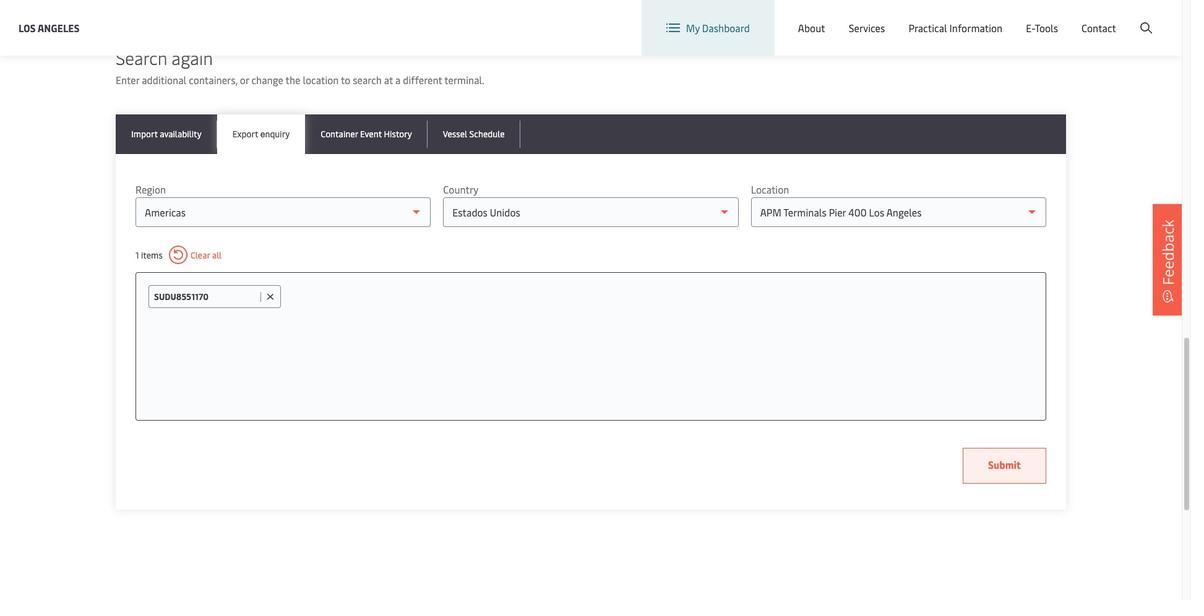 Task type: describe. For each thing, give the bounding box(es) containing it.
0 horizontal spatial location
[[751, 183, 789, 196]]

export еnquiry
[[233, 128, 290, 140]]

at
[[384, 73, 393, 87]]

again
[[172, 46, 213, 69]]

clear all
[[191, 249, 222, 261]]

feedback button
[[1153, 204, 1184, 316]]

menu
[[1068, 11, 1094, 25]]

my dashboard button
[[667, 0, 750, 56]]

1 items
[[136, 249, 163, 261]]

availability
[[160, 128, 202, 140]]

angeles
[[38, 21, 80, 34]]

about
[[798, 21, 826, 35]]

different
[[403, 73, 442, 87]]

import
[[131, 128, 158, 140]]

items
[[141, 249, 163, 261]]

import availability button
[[116, 115, 217, 154]]

terminal.
[[445, 73, 485, 87]]

e-
[[1026, 21, 1035, 35]]

export еnquiry button
[[217, 115, 305, 154]]

export
[[233, 128, 258, 140]]

my
[[686, 21, 700, 35]]

container
[[321, 128, 358, 140]]

еnquiry
[[260, 128, 290, 140]]

vessel
[[443, 128, 467, 140]]

switch
[[928, 11, 957, 25]]

clear
[[191, 249, 210, 261]]

tools
[[1035, 21, 1058, 35]]

change
[[252, 73, 283, 87]]

or
[[240, 73, 249, 87]]

country
[[443, 183, 479, 196]]

schedule
[[470, 128, 505, 140]]

additional
[[142, 73, 186, 87]]

dashboard
[[702, 21, 750, 35]]

region
[[136, 183, 166, 196]]

submit button
[[963, 448, 1047, 484]]

information
[[950, 21, 1003, 35]]

global
[[1037, 11, 1066, 25]]

practical information button
[[909, 0, 1003, 56]]

to
[[341, 73, 351, 87]]

los
[[19, 21, 36, 34]]

my dashboard
[[686, 21, 750, 35]]



Task type: locate. For each thing, give the bounding box(es) containing it.
0 vertical spatial location
[[960, 11, 998, 25]]

practical information
[[909, 21, 1003, 35]]

location
[[960, 11, 998, 25], [751, 183, 789, 196]]

all
[[212, 249, 222, 261]]

history
[[384, 128, 412, 140]]

practical
[[909, 21, 947, 35]]

enter
[[116, 73, 139, 87]]

e-tools button
[[1026, 0, 1058, 56]]

None text field
[[154, 291, 258, 303]]

switch location button
[[908, 11, 998, 25]]

search
[[116, 46, 167, 69]]

los angeles
[[19, 21, 80, 34]]

global menu
[[1037, 11, 1094, 25]]

containers,
[[189, 73, 238, 87]]

contact button
[[1082, 0, 1117, 56]]

vessel schedule button
[[428, 115, 520, 154]]

1 horizontal spatial location
[[960, 11, 998, 25]]

about button
[[798, 0, 826, 56]]

clear all button
[[169, 246, 222, 264]]

tab list containing import availability
[[116, 115, 1067, 154]]

search
[[353, 73, 382, 87]]

submit
[[989, 458, 1021, 472]]

1
[[136, 249, 139, 261]]

switch location
[[928, 11, 998, 25]]

services
[[849, 21, 885, 35]]

1 vertical spatial location
[[751, 183, 789, 196]]

container event history button
[[305, 115, 428, 154]]

feedback
[[1158, 220, 1179, 285]]

location
[[303, 73, 339, 87]]

services button
[[849, 0, 885, 56]]

a
[[396, 73, 401, 87]]

search again enter additional containers, or change the location to search at a different terminal.
[[116, 46, 485, 87]]

tab list
[[116, 115, 1067, 154]]

event
[[360, 128, 382, 140]]

import availability
[[131, 128, 202, 140]]

global menu button
[[1010, 0, 1106, 37]]

los angeles link
[[19, 20, 80, 36]]

e-tools
[[1026, 21, 1058, 35]]

vessel schedule
[[443, 128, 505, 140]]

container event history
[[321, 128, 412, 140]]

contact
[[1082, 21, 1117, 35]]

the
[[286, 73, 301, 87]]



Task type: vqa. For each thing, say whether or not it's contained in the screenshot.
top Location
yes



